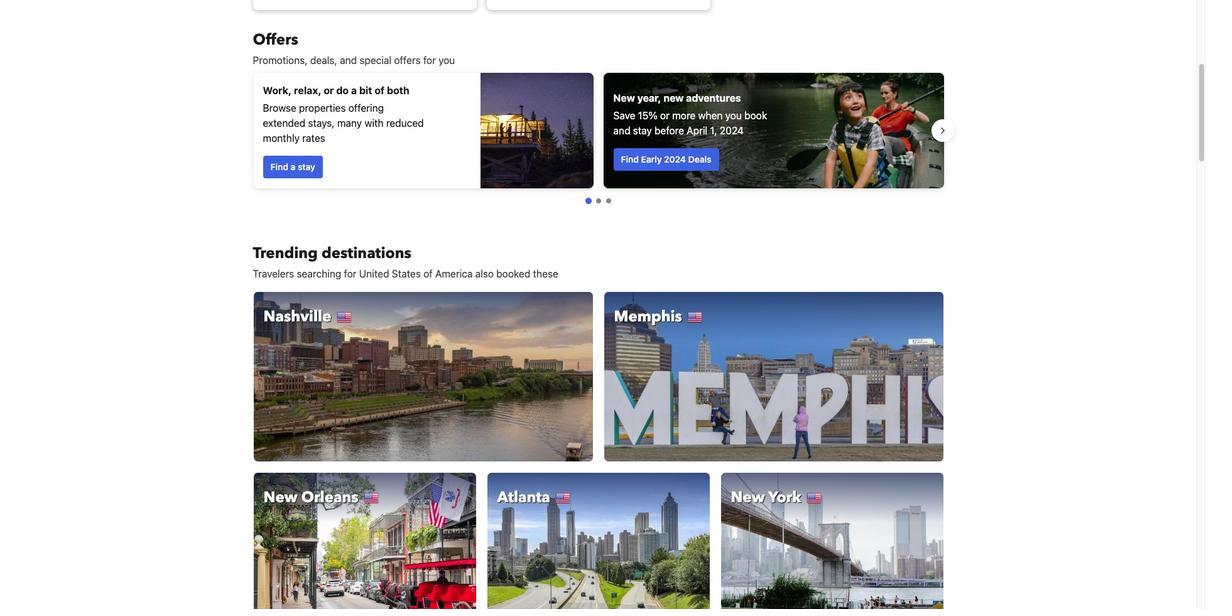 Task type: locate. For each thing, give the bounding box(es) containing it.
monthly
[[263, 133, 300, 144]]

find a stay link
[[263, 156, 323, 178]]

0 vertical spatial of
[[375, 85, 385, 96]]

15%
[[638, 110, 658, 121]]

1,
[[710, 125, 717, 136]]

and
[[340, 55, 357, 66], [614, 125, 631, 136]]

find early 2024 deals
[[621, 154, 712, 165]]

properties
[[299, 102, 346, 114]]

special
[[360, 55, 392, 66]]

deals,
[[310, 55, 337, 66]]

many
[[337, 117, 362, 129]]

1 horizontal spatial new
[[614, 92, 635, 104]]

booked
[[497, 268, 531, 280]]

new
[[664, 92, 684, 104]]

and inside new year, new adventures save 15% or more when you book and stay before april 1, 2024
[[614, 125, 631, 136]]

offers
[[253, 30, 298, 50]]

1 horizontal spatial find
[[621, 154, 639, 165]]

0 horizontal spatial new
[[264, 488, 298, 508]]

you
[[439, 55, 455, 66], [725, 110, 742, 121]]

a inside work, relax, or do a bit of both browse properties offering extended stays, many with reduced monthly rates
[[351, 85, 357, 96]]

atlanta
[[497, 488, 550, 508]]

travelers
[[253, 268, 294, 280]]

0 horizontal spatial find
[[270, 161, 288, 172]]

find left early
[[621, 154, 639, 165]]

new
[[614, 92, 635, 104], [264, 488, 298, 508], [731, 488, 765, 508]]

trending
[[253, 243, 318, 264]]

0 vertical spatial you
[[439, 55, 455, 66]]

deals
[[688, 154, 712, 165]]

book
[[745, 110, 767, 121]]

and down save
[[614, 125, 631, 136]]

0 horizontal spatial or
[[324, 85, 334, 96]]

and right deals,
[[340, 55, 357, 66]]

0 vertical spatial 2024
[[720, 125, 744, 136]]

0 horizontal spatial you
[[439, 55, 455, 66]]

memphis
[[614, 307, 682, 327]]

of inside trending destinations travelers searching for united states of america also booked these
[[424, 268, 433, 280]]

0 vertical spatial for
[[423, 55, 436, 66]]

region
[[243, 68, 954, 194]]

a
[[351, 85, 357, 96], [291, 161, 296, 172]]

states
[[392, 268, 421, 280]]

2024 inside new year, new adventures save 15% or more when you book and stay before april 1, 2024
[[720, 125, 744, 136]]

1 horizontal spatial for
[[423, 55, 436, 66]]

1 horizontal spatial of
[[424, 268, 433, 280]]

2024 right 1,
[[720, 125, 744, 136]]

find for save 15% or more when you book and stay before april 1, 2024
[[621, 154, 639, 165]]

offering
[[348, 102, 384, 114]]

0 horizontal spatial of
[[375, 85, 385, 96]]

nashville link
[[253, 292, 593, 462]]

1 vertical spatial a
[[291, 161, 296, 172]]

for right offers
[[423, 55, 436, 66]]

new left orleans at the left of page
[[264, 488, 298, 508]]

0 horizontal spatial 2024
[[664, 154, 686, 165]]

new up save
[[614, 92, 635, 104]]

before
[[655, 125, 684, 136]]

1 vertical spatial or
[[660, 110, 670, 121]]

new orleans link
[[253, 473, 477, 609]]

1 horizontal spatial or
[[660, 110, 670, 121]]

or inside new year, new adventures save 15% or more when you book and stay before april 1, 2024
[[660, 110, 670, 121]]

do
[[336, 85, 349, 96]]

1 vertical spatial 2024
[[664, 154, 686, 165]]

1 horizontal spatial you
[[725, 110, 742, 121]]

find inside find a stay link
[[270, 161, 288, 172]]

1 horizontal spatial and
[[614, 125, 631, 136]]

america
[[435, 268, 473, 280]]

0 vertical spatial a
[[351, 85, 357, 96]]

new for new york
[[731, 488, 765, 508]]

new york
[[731, 488, 802, 508]]

atlanta link
[[487, 473, 710, 609]]

of right states
[[424, 268, 433, 280]]

1 vertical spatial you
[[725, 110, 742, 121]]

you left book
[[725, 110, 742, 121]]

for left united
[[344, 268, 357, 280]]

rates
[[302, 133, 325, 144]]

2024 right early
[[664, 154, 686, 165]]

or
[[324, 85, 334, 96], [660, 110, 670, 121]]

find down monthly
[[270, 161, 288, 172]]

0 horizontal spatial stay
[[298, 161, 315, 172]]

offers
[[394, 55, 421, 66]]

2024
[[720, 125, 744, 136], [664, 154, 686, 165]]

0 vertical spatial and
[[340, 55, 357, 66]]

or left do
[[324, 85, 334, 96]]

find
[[621, 154, 639, 165], [270, 161, 288, 172]]

0 vertical spatial or
[[324, 85, 334, 96]]

new left york
[[731, 488, 765, 508]]

stay down rates
[[298, 161, 315, 172]]

with
[[365, 117, 384, 129]]

you inside "offers promotions, deals, and special offers for you"
[[439, 55, 455, 66]]

stay inside new year, new adventures save 15% or more when you book and stay before april 1, 2024
[[633, 125, 652, 136]]

more
[[672, 110, 696, 121]]

0 horizontal spatial and
[[340, 55, 357, 66]]

new orleans
[[264, 488, 359, 508]]

promotions,
[[253, 55, 308, 66]]

and inside "offers promotions, deals, and special offers for you"
[[340, 55, 357, 66]]

find inside find early 2024 deals link
[[621, 154, 639, 165]]

for
[[423, 55, 436, 66], [344, 268, 357, 280]]

1 vertical spatial and
[[614, 125, 631, 136]]

reduced
[[386, 117, 424, 129]]

1 vertical spatial stay
[[298, 161, 315, 172]]

of right bit
[[375, 85, 385, 96]]

or up before
[[660, 110, 670, 121]]

2 horizontal spatial new
[[731, 488, 765, 508]]

browse
[[263, 102, 296, 114]]

york
[[768, 488, 802, 508]]

of inside work, relax, or do a bit of both browse properties offering extended stays, many with reduced monthly rates
[[375, 85, 385, 96]]

main content
[[243, 30, 954, 609]]

work, relax, or do a bit of both browse properties offering extended stays, many with reduced monthly rates
[[263, 85, 424, 144]]

1 horizontal spatial 2024
[[720, 125, 744, 136]]

a down monthly
[[291, 161, 296, 172]]

find a stay
[[270, 161, 315, 172]]

1 horizontal spatial stay
[[633, 125, 652, 136]]

new inside new year, new adventures save 15% or more when you book and stay before april 1, 2024
[[614, 92, 635, 104]]

of
[[375, 85, 385, 96], [424, 268, 433, 280]]

find early 2024 deals link
[[614, 148, 719, 171]]

1 horizontal spatial a
[[351, 85, 357, 96]]

find for browse properties offering extended stays, many with reduced monthly rates
[[270, 161, 288, 172]]

a photo of a couple standing in front of a cabin in a forest at night image
[[480, 73, 593, 188]]

new for new year, new adventures save 15% or more when you book and stay before april 1, 2024
[[614, 92, 635, 104]]

for inside "offers promotions, deals, and special offers for you"
[[423, 55, 436, 66]]

0 vertical spatial stay
[[633, 125, 652, 136]]

1 vertical spatial for
[[344, 268, 357, 280]]

stay down 15% in the top of the page
[[633, 125, 652, 136]]

stay
[[633, 125, 652, 136], [298, 161, 315, 172]]

0 horizontal spatial for
[[344, 268, 357, 280]]

you right offers
[[439, 55, 455, 66]]

1 vertical spatial of
[[424, 268, 433, 280]]

progress bar
[[585, 198, 611, 204]]

a right do
[[351, 85, 357, 96]]



Task type: describe. For each thing, give the bounding box(es) containing it.
a young girl and woman kayak on a river image
[[604, 73, 944, 188]]

region containing work, relax, or do a bit of both
[[243, 68, 954, 194]]

both
[[387, 85, 410, 96]]

work,
[[263, 85, 292, 96]]

extended
[[263, 117, 305, 129]]

new york link
[[720, 473, 944, 609]]

searching
[[297, 268, 341, 280]]

united
[[359, 268, 389, 280]]

you inside new year, new adventures save 15% or more when you book and stay before april 1, 2024
[[725, 110, 742, 121]]

year,
[[638, 92, 661, 104]]

new year, new adventures save 15% or more when you book and stay before april 1, 2024
[[614, 92, 767, 136]]

bit
[[359, 85, 372, 96]]

destinations
[[322, 243, 411, 264]]

offers promotions, deals, and special offers for you
[[253, 30, 455, 66]]

memphis link
[[604, 292, 944, 462]]

april
[[687, 125, 708, 136]]

adventures
[[686, 92, 741, 104]]

when
[[698, 110, 723, 121]]

stays,
[[308, 117, 335, 129]]

these
[[533, 268, 558, 280]]

also
[[475, 268, 494, 280]]

nashville
[[264, 307, 331, 327]]

or inside work, relax, or do a bit of both browse properties offering extended stays, many with reduced monthly rates
[[324, 85, 334, 96]]

0 horizontal spatial a
[[291, 161, 296, 172]]

new for new orleans
[[264, 488, 298, 508]]

early
[[641, 154, 662, 165]]

trending destinations travelers searching for united states of america also booked these
[[253, 243, 558, 280]]

relax,
[[294, 85, 321, 96]]

orleans
[[301, 488, 359, 508]]

for inside trending destinations travelers searching for united states of america also booked these
[[344, 268, 357, 280]]

main content containing offers
[[243, 30, 954, 609]]

save
[[614, 110, 636, 121]]



Task type: vqa. For each thing, say whether or not it's contained in the screenshot.
the left of
yes



